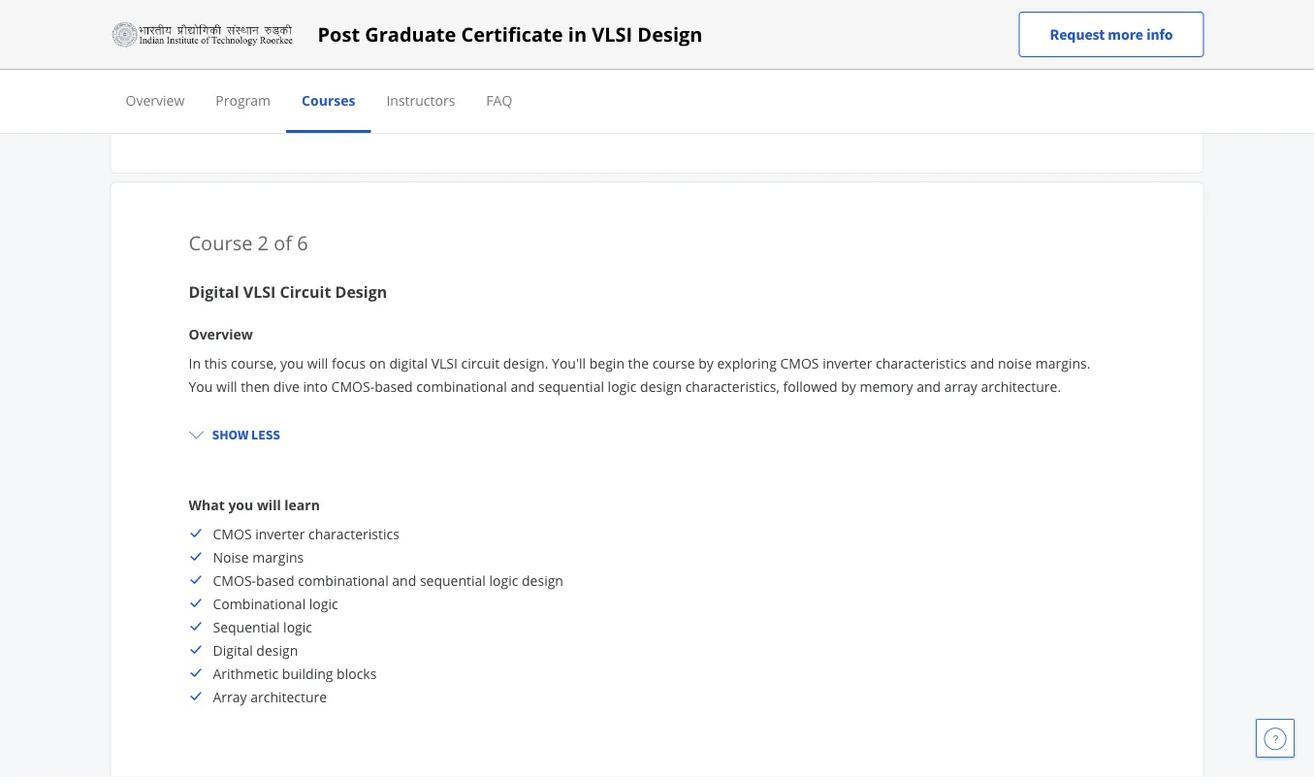 Task type: describe. For each thing, give the bounding box(es) containing it.
certificate
[[461, 21, 563, 48]]

exploring
[[718, 354, 777, 372]]

structure
[[258, 55, 316, 73]]

the
[[628, 354, 649, 372]]

help center image
[[1264, 727, 1288, 750]]

indian institute of technology, roorkee image
[[110, 19, 295, 50]]

cmos-based combinational and sequential logic design
[[213, 571, 564, 590]]

focus
[[332, 354, 366, 372]]

this
[[204, 354, 227, 372]]

courses link
[[302, 91, 356, 109]]

1 horizontal spatial overview
[[189, 325, 253, 343]]

request more info button
[[1019, 12, 1205, 57]]

device structure
[[213, 55, 316, 73]]

margins.
[[1036, 354, 1091, 372]]

digital for digital vlsi circuit design
[[189, 281, 239, 302]]

6
[[297, 229, 308, 256]]

info
[[1147, 25, 1174, 44]]

learn
[[285, 495, 320, 514]]

1 horizontal spatial by
[[842, 377, 857, 395]]

combinational logic
[[213, 594, 338, 613]]

faq link
[[486, 91, 513, 109]]

show less button
[[181, 417, 288, 452]]

arithmetic building blocks
[[213, 664, 377, 683]]

0 horizontal spatial vlsi
[[243, 281, 276, 302]]

terminal devices
[[213, 32, 319, 50]]

post graduate certificate in vlsi design
[[318, 21, 703, 48]]

of
[[274, 229, 292, 256]]

array architecture
[[213, 688, 327, 706]]

based inside in this course, you will focus on digital vlsi circuit design. you'll begin the course by exploring cmos inverter characteristics and noise margins. you will then dive into cmos-based combinational and sequential logic design characteristics, followed by memory and array architecture.
[[375, 377, 413, 395]]

request more info
[[1051, 25, 1174, 44]]

digital design
[[213, 641, 298, 659]]

program link
[[216, 91, 271, 109]]

1 vertical spatial based
[[256, 571, 295, 590]]

mos
[[213, 8, 243, 27]]

instructors
[[387, 91, 455, 109]]

1 vertical spatial will
[[216, 377, 237, 395]]

dive
[[273, 377, 300, 395]]

begin
[[590, 354, 625, 372]]

2 horizontal spatial vlsi
[[592, 21, 633, 48]]

arithmetic
[[213, 664, 279, 683]]

architecture.
[[982, 377, 1062, 395]]

noise margins
[[213, 548, 304, 566]]

blocks
[[337, 664, 377, 683]]

mos capacitors
[[213, 8, 312, 27]]

sequential inside in this course, you will focus on digital vlsi circuit design. you'll begin the course by exploring cmos inverter characteristics and noise margins. you will then dive into cmos-based combinational and sequential logic design characteristics, followed by memory and array architecture.
[[539, 377, 605, 395]]

digital vlsi circuit design
[[189, 281, 387, 302]]

course 2 of 6
[[189, 229, 308, 256]]

request
[[1051, 25, 1106, 44]]

digital
[[390, 354, 428, 372]]

device
[[213, 55, 255, 73]]

overview link
[[126, 91, 185, 109]]

noise
[[213, 548, 249, 566]]

design inside in this course, you will focus on digital vlsi circuit design. you'll begin the course by exploring cmos inverter characteristics and noise margins. you will then dive into cmos-based combinational and sequential logic design characteristics, followed by memory and array architecture.
[[641, 377, 682, 395]]

characteristics,
[[686, 377, 780, 395]]

post
[[318, 21, 360, 48]]

faq
[[486, 91, 513, 109]]

noise
[[999, 354, 1033, 372]]

less
[[251, 426, 280, 443]]



Task type: locate. For each thing, give the bounding box(es) containing it.
design.
[[503, 354, 549, 372]]

0 horizontal spatial cmos-
[[213, 571, 256, 590]]

what
[[189, 495, 225, 514]]

array
[[945, 377, 978, 395]]

design up the certificate menu element
[[638, 21, 703, 48]]

more
[[1109, 25, 1144, 44]]

in this course, you will focus on digital vlsi circuit design. you'll begin the course by exploring cmos inverter characteristics and noise margins. you will then dive into cmos-based combinational and sequential logic design characteristics, followed by memory and array architecture.
[[189, 354, 1091, 395]]

2
[[258, 229, 269, 256]]

0 horizontal spatial you
[[228, 495, 254, 514]]

capacitors
[[247, 8, 312, 27]]

margins
[[253, 548, 304, 566]]

0 vertical spatial cmos-
[[331, 377, 375, 395]]

characteristics inside in this course, you will focus on digital vlsi circuit design. you'll begin the course by exploring cmos inverter characteristics and noise margins. you will then dive into cmos-based combinational and sequential logic design characteristics, followed by memory and array architecture.
[[876, 354, 967, 372]]

circuit
[[461, 354, 500, 372]]

0 horizontal spatial inverter
[[255, 524, 305, 543]]

cmos up noise
[[213, 524, 252, 543]]

you right what on the bottom
[[228, 495, 254, 514]]

1 vertical spatial inverter
[[255, 524, 305, 543]]

combinational
[[417, 377, 507, 395], [298, 571, 389, 590]]

you up dive
[[280, 354, 304, 372]]

terminal
[[213, 32, 269, 50]]

cmos-
[[331, 377, 375, 395], [213, 571, 256, 590]]

1 vertical spatial by
[[842, 377, 857, 395]]

building
[[282, 664, 333, 683]]

devices
[[273, 32, 319, 50]]

0 vertical spatial based
[[375, 377, 413, 395]]

cmos- inside in this course, you will focus on digital vlsi circuit design. you'll begin the course by exploring cmos inverter characteristics and noise margins. you will then dive into cmos-based combinational and sequential logic design characteristics, followed by memory and array architecture.
[[331, 377, 375, 395]]

2 horizontal spatial design
[[641, 377, 682, 395]]

design right circuit at the left top of the page
[[335, 281, 387, 302]]

0 vertical spatial vlsi
[[592, 21, 633, 48]]

you
[[189, 377, 213, 395]]

overview inside the certificate menu element
[[126, 91, 185, 109]]

vlsi right in at the top left
[[592, 21, 633, 48]]

course,
[[231, 354, 277, 372]]

inverter inside in this course, you will focus on digital vlsi circuit design. you'll begin the course by exploring cmos inverter characteristics and noise margins. you will then dive into cmos-based combinational and sequential logic design characteristics, followed by memory and array architecture.
[[823, 354, 873, 372]]

courses
[[302, 91, 356, 109]]

you'll
[[552, 354, 586, 372]]

by
[[699, 354, 714, 372], [842, 377, 857, 395]]

into
[[303, 377, 328, 395]]

1 horizontal spatial will
[[257, 495, 281, 514]]

overview
[[126, 91, 185, 109], [189, 325, 253, 343]]

1 horizontal spatial characteristics
[[876, 354, 967, 372]]

then
[[241, 377, 270, 395]]

1 horizontal spatial you
[[280, 354, 304, 372]]

you
[[280, 354, 304, 372], [228, 495, 254, 514]]

what you will learn
[[189, 495, 320, 514]]

combinational down 'circuit'
[[417, 377, 507, 395]]

digital down 'course' on the left top of page
[[189, 281, 239, 302]]

1 horizontal spatial cmos-
[[331, 377, 375, 395]]

1 horizontal spatial inverter
[[823, 354, 873, 372]]

circuit
[[280, 281, 331, 302]]

0 horizontal spatial will
[[216, 377, 237, 395]]

digital
[[189, 281, 239, 302], [213, 641, 253, 659]]

cmos
[[781, 354, 819, 372], [213, 524, 252, 543]]

0 horizontal spatial cmos
[[213, 524, 252, 543]]

0 horizontal spatial by
[[699, 354, 714, 372]]

0 vertical spatial you
[[280, 354, 304, 372]]

1 horizontal spatial design
[[522, 571, 564, 590]]

array
[[213, 688, 247, 706]]

will down this
[[216, 377, 237, 395]]

will up into
[[307, 354, 328, 372]]

cmos- down focus
[[331, 377, 375, 395]]

by left memory
[[842, 377, 857, 395]]

logic
[[608, 377, 637, 395], [490, 571, 519, 590], [309, 594, 338, 613], [283, 618, 312, 636]]

2 vertical spatial will
[[257, 495, 281, 514]]

1 vertical spatial design
[[335, 281, 387, 302]]

1 horizontal spatial cmos
[[781, 354, 819, 372]]

combinational down cmos inverter characteristics
[[298, 571, 389, 590]]

sequential
[[539, 377, 605, 395], [420, 571, 486, 590]]

vlsi right 'digital'
[[431, 354, 458, 372]]

characteristics up memory
[[876, 354, 967, 372]]

1 horizontal spatial vlsi
[[431, 354, 458, 372]]

0 vertical spatial combinational
[[417, 377, 507, 395]]

you inside in this course, you will focus on digital vlsi circuit design. you'll begin the course by exploring cmos inverter characteristics and noise margins. you will then dive into cmos-based combinational and sequential logic design characteristics, followed by memory and array architecture.
[[280, 354, 304, 372]]

will
[[307, 354, 328, 372], [216, 377, 237, 395], [257, 495, 281, 514]]

digital up 'arithmetic'
[[213, 641, 253, 659]]

2 vertical spatial design
[[257, 641, 298, 659]]

1 horizontal spatial based
[[375, 377, 413, 395]]

0 horizontal spatial characteristics
[[309, 524, 400, 543]]

followed
[[784, 377, 838, 395]]

in
[[568, 21, 587, 48]]

1 vertical spatial you
[[228, 495, 254, 514]]

will left learn
[[257, 495, 281, 514]]

based down 'digital'
[[375, 377, 413, 395]]

inverter up "margins"
[[255, 524, 305, 543]]

show
[[212, 426, 249, 443]]

combinational inside in this course, you will focus on digital vlsi circuit design. you'll begin the course by exploring cmos inverter characteristics and noise margins. you will then dive into cmos-based combinational and sequential logic design characteristics, followed by memory and array architecture.
[[417, 377, 507, 395]]

course
[[189, 229, 253, 256]]

design
[[638, 21, 703, 48], [335, 281, 387, 302]]

1 vertical spatial overview
[[189, 325, 253, 343]]

inverter
[[823, 354, 873, 372], [255, 524, 305, 543]]

0 horizontal spatial combinational
[[298, 571, 389, 590]]

1 vertical spatial characteristics
[[309, 524, 400, 543]]

characteristics
[[876, 354, 967, 372], [309, 524, 400, 543]]

vlsi
[[592, 21, 633, 48], [243, 281, 276, 302], [431, 354, 458, 372]]

and
[[971, 354, 995, 372], [511, 377, 535, 395], [917, 377, 941, 395], [392, 571, 417, 590]]

certificate menu element
[[110, 70, 1205, 133]]

sequential logic
[[213, 618, 312, 636]]

1 vertical spatial sequential
[[420, 571, 486, 590]]

1 vertical spatial cmos
[[213, 524, 252, 543]]

1 vertical spatial cmos-
[[213, 571, 256, 590]]

1 horizontal spatial design
[[638, 21, 703, 48]]

overview down indian institute of technology, roorkee image
[[126, 91, 185, 109]]

0 horizontal spatial overview
[[126, 91, 185, 109]]

inverter up followed
[[823, 354, 873, 372]]

1 horizontal spatial sequential
[[539, 377, 605, 395]]

on
[[369, 354, 386, 372]]

0 vertical spatial will
[[307, 354, 328, 372]]

instructors link
[[387, 91, 455, 109]]

digital for digital design
[[213, 641, 253, 659]]

design
[[641, 377, 682, 395], [522, 571, 564, 590], [257, 641, 298, 659]]

characteristics up cmos-based combinational and sequential logic design
[[309, 524, 400, 543]]

0 vertical spatial design
[[638, 21, 703, 48]]

course
[[653, 354, 695, 372]]

by right "course"
[[699, 354, 714, 372]]

show less
[[212, 426, 280, 443]]

1 vertical spatial digital
[[213, 641, 253, 659]]

based up combinational logic
[[256, 571, 295, 590]]

logic inside in this course, you will focus on digital vlsi circuit design. you'll begin the course by exploring cmos inverter characteristics and noise margins. you will then dive into cmos-based combinational and sequential logic design characteristics, followed by memory and array architecture.
[[608, 377, 637, 395]]

graduate
[[365, 21, 456, 48]]

in
[[189, 354, 201, 372]]

0 vertical spatial cmos
[[781, 354, 819, 372]]

0 vertical spatial sequential
[[539, 377, 605, 395]]

1 horizontal spatial combinational
[[417, 377, 507, 395]]

program
[[216, 91, 271, 109]]

1 vertical spatial combinational
[[298, 571, 389, 590]]

0 horizontal spatial design
[[257, 641, 298, 659]]

0 horizontal spatial sequential
[[420, 571, 486, 590]]

overview up this
[[189, 325, 253, 343]]

0 vertical spatial design
[[641, 377, 682, 395]]

cmos inside in this course, you will focus on digital vlsi circuit design. you'll begin the course by exploring cmos inverter characteristics and noise margins. you will then dive into cmos-based combinational and sequential logic design characteristics, followed by memory and array architecture.
[[781, 354, 819, 372]]

0 vertical spatial digital
[[189, 281, 239, 302]]

sequential
[[213, 618, 280, 636]]

0 horizontal spatial based
[[256, 571, 295, 590]]

2 horizontal spatial will
[[307, 354, 328, 372]]

2 vertical spatial vlsi
[[431, 354, 458, 372]]

vlsi left circuit at the left top of the page
[[243, 281, 276, 302]]

0 vertical spatial inverter
[[823, 354, 873, 372]]

cmos up followed
[[781, 354, 819, 372]]

0 horizontal spatial design
[[335, 281, 387, 302]]

memory
[[860, 377, 914, 395]]

0 vertical spatial characteristics
[[876, 354, 967, 372]]

vlsi inside in this course, you will focus on digital vlsi circuit design. you'll begin the course by exploring cmos inverter characteristics and noise margins. you will then dive into cmos-based combinational and sequential logic design characteristics, followed by memory and array architecture.
[[431, 354, 458, 372]]

cmos- down noise
[[213, 571, 256, 590]]

1 vertical spatial vlsi
[[243, 281, 276, 302]]

combinational
[[213, 594, 306, 613]]

architecture
[[251, 688, 327, 706]]

cmos inverter characteristics
[[213, 524, 400, 543]]

1 vertical spatial design
[[522, 571, 564, 590]]

0 vertical spatial by
[[699, 354, 714, 372]]

0 vertical spatial overview
[[126, 91, 185, 109]]



Task type: vqa. For each thing, say whether or not it's contained in the screenshot.
VLSI to the left
yes



